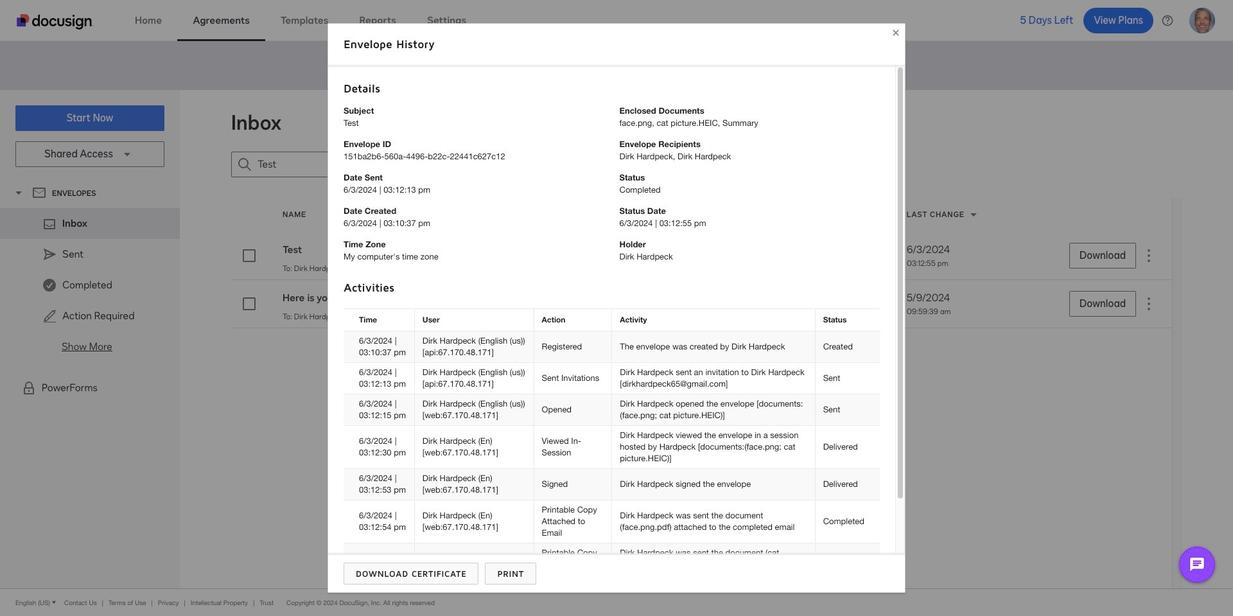 Task type: vqa. For each thing, say whether or not it's contained in the screenshot.
Your Uploaded Profile Image
no



Task type: describe. For each thing, give the bounding box(es) containing it.
manage filters group
[[410, 152, 786, 177]]

secondary navigation
[[0, 90, 180, 589]]

Search Inbox and Folders text field
[[258, 152, 378, 177]]

docusign esignature image
[[17, 14, 94, 29]]



Task type: locate. For each thing, give the bounding box(es) containing it.
more info region
[[0, 589, 1234, 616]]



